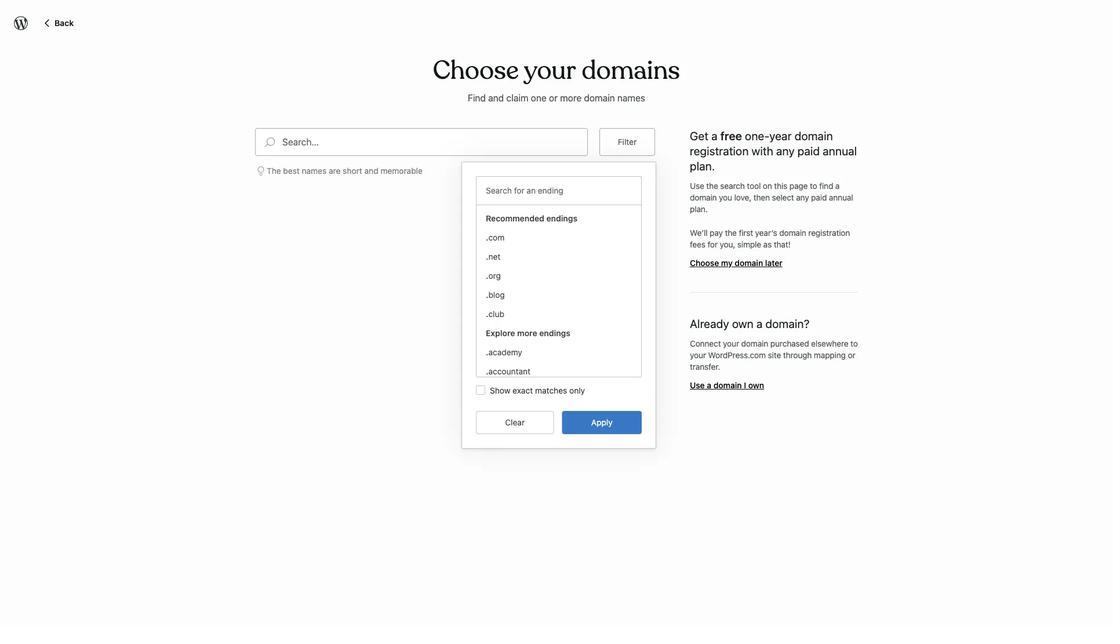 Task type: describe. For each thing, give the bounding box(es) containing it.
already
[[690, 317, 730, 330]]

What would you like your domain name to be? search field
[[283, 129, 588, 155]]

choose for my
[[690, 258, 720, 268]]

any inside one-year domain registration with any paid annual plan.
[[777, 144, 795, 157]]

the inside the use the search tool on this page to find a domain you love, then select any paid annual plan.
[[707, 181, 719, 191]]

. for blog
[[486, 290, 489, 300]]

first
[[739, 228, 754, 238]]

domain names
[[584, 92, 646, 103]]

0 vertical spatial own
[[733, 317, 754, 330]]

the best names are short and memorable
[[267, 166, 423, 176]]

. for academy
[[486, 347, 489, 357]]

my
[[722, 258, 733, 268]]

on
[[763, 181, 773, 191]]

select
[[773, 193, 795, 202]]

explore
[[486, 328, 515, 338]]

one-
[[746, 129, 770, 142]]

choose for your domains
[[433, 55, 519, 87]]

as
[[764, 240, 772, 249]]

this
[[775, 181, 788, 191]]

wordpress.com
[[709, 351, 766, 360]]

registration inside we'll pay the first year's domain registration fees for you, simple as that!
[[809, 228, 851, 238]]

apply
[[592, 418, 613, 427]]

get a free
[[690, 129, 743, 142]]

any inside the use the search tool on this page to find a domain you love, then select any paid annual plan.
[[797, 193, 810, 202]]

back
[[55, 18, 74, 28]]

show
[[490, 386, 511, 395]]

best
[[283, 166, 300, 176]]

more inside 'choose your domains find and claim one or more domain names'
[[560, 92, 582, 103]]

1 vertical spatial own
[[749, 381, 765, 390]]

elsewhere
[[812, 339, 849, 349]]

year's
[[756, 228, 778, 238]]

one-year domain registration with any paid annual plan.
[[690, 129, 858, 172]]

the
[[267, 166, 281, 176]]

a left domain?
[[757, 317, 763, 330]]

tool
[[747, 181, 761, 191]]

you
[[719, 193, 733, 202]]

0 horizontal spatial your
[[690, 351, 707, 360]]

show exact matches only
[[490, 386, 585, 395]]

paid inside the use the search tool on this page to find a domain you love, then select any paid annual plan.
[[812, 193, 827, 202]]

a right get
[[712, 129, 718, 142]]

back link
[[42, 16, 74, 30]]

for
[[708, 240, 718, 249]]

with
[[752, 144, 774, 157]]

Search for an ending text field
[[486, 184, 631, 198]]

domain inside we'll pay the first year's domain registration fees for you, simple as that!
[[780, 228, 807, 238]]

connect
[[690, 339, 721, 349]]

that!
[[774, 240, 791, 249]]

names
[[302, 166, 327, 176]]

more inside domain search filters tooltip
[[518, 328, 538, 338]]

matches
[[536, 386, 568, 395]]

choose your domains find and claim one or more domain names
[[433, 55, 681, 103]]

your domains
[[524, 55, 681, 87]]

find
[[820, 181, 834, 191]]

one
[[531, 92, 547, 103]]

use the search tool on this page to find a domain you love, then select any paid annual plan.
[[690, 181, 854, 214]]

1 horizontal spatial your
[[724, 339, 740, 349]]

com
[[489, 233, 505, 242]]

choose my domain later button
[[690, 258, 783, 268]]

connect your domain purchased elsewhere to your wordpress.com site through mapping or transfer.
[[690, 339, 858, 372]]

. for accountant
[[486, 367, 489, 376]]

. academy
[[486, 347, 523, 357]]

to inside connect your domain purchased elsewhere to your wordpress.com site through mapping or transfer.
[[851, 339, 858, 349]]

domain for your
[[742, 339, 769, 349]]

to inside the use the search tool on this page to find a domain you love, then select any paid annual plan.
[[810, 181, 818, 191]]

are
[[329, 166, 341, 176]]

claim
[[507, 92, 529, 103]]

use a domain i own button
[[690, 381, 765, 390]]

. com
[[486, 233, 505, 242]]

memorable
[[381, 166, 423, 176]]

net
[[489, 252, 501, 261]]

. blog
[[486, 290, 505, 300]]

registration inside one-year domain registration with any paid annual plan.
[[690, 144, 749, 157]]

filter button
[[600, 128, 656, 156]]

explore more endings
[[486, 328, 571, 338]]

through
[[784, 351, 812, 360]]

annual inside one-year domain registration with any paid annual plan.
[[823, 144, 858, 157]]

i
[[744, 381, 747, 390]]



Task type: vqa. For each thing, say whether or not it's contained in the screenshot.
Choose your domains Find and claim one or more domain names
yes



Task type: locate. For each thing, give the bounding box(es) containing it.
. for club
[[486, 309, 489, 319]]

paid down find
[[812, 193, 827, 202]]

exact
[[513, 386, 533, 395]]

page
[[790, 181, 808, 191]]

. up . net
[[486, 233, 489, 242]]

0 vertical spatial choose
[[433, 55, 519, 87]]

domain inside the use the search tool on this page to find a domain you love, then select any paid annual plan.
[[690, 193, 717, 202]]

1 vertical spatial to
[[851, 339, 858, 349]]

own
[[733, 317, 754, 330], [749, 381, 765, 390]]

0 vertical spatial the
[[707, 181, 719, 191]]

. down . net
[[486, 271, 489, 280]]

3 . from the top
[[486, 271, 489, 280]]

1 horizontal spatial choose
[[690, 258, 720, 268]]

. for net
[[486, 252, 489, 261]]

1 vertical spatial annual
[[830, 193, 854, 202]]

1 horizontal spatial or
[[848, 351, 856, 360]]

recommended
[[486, 213, 545, 223]]

domain left 'i'
[[714, 381, 742, 390]]

use a domain i own
[[690, 381, 765, 390]]

6 . from the top
[[486, 347, 489, 357]]

plan. down get
[[690, 159, 715, 172]]

endings down search for an ending text box
[[547, 213, 578, 223]]

accountant
[[489, 367, 531, 376]]

1 vertical spatial any
[[797, 193, 810, 202]]

4 . from the top
[[486, 290, 489, 300]]

2 use from the top
[[690, 381, 705, 390]]

0 vertical spatial your
[[724, 339, 740, 349]]

registration down find
[[809, 228, 851, 238]]

choose inside 'choose your domains find and claim one or more domain names'
[[433, 55, 519, 87]]

paid up "page"
[[798, 144, 820, 157]]

0 vertical spatial annual
[[823, 144, 858, 157]]

to right elsewhere
[[851, 339, 858, 349]]

2 plan. from the top
[[690, 204, 708, 214]]

none text field inside domain search filters tooltip
[[486, 180, 639, 202]]

more right one
[[560, 92, 582, 103]]

more right explore on the bottom left of the page
[[518, 328, 538, 338]]

0 vertical spatial plan.
[[690, 159, 715, 172]]

get
[[690, 129, 709, 142]]

use for use a domain i own
[[690, 381, 705, 390]]

your
[[724, 339, 740, 349], [690, 351, 707, 360]]

use inside the use the search tool on this page to find a domain you love, then select any paid annual plan.
[[690, 181, 705, 191]]

1 vertical spatial or
[[848, 351, 856, 360]]

your up "wordpress.com"
[[724, 339, 740, 349]]

org
[[489, 271, 501, 280]]

5 . from the top
[[486, 309, 489, 319]]

domain right year
[[795, 129, 834, 142]]

1 horizontal spatial registration
[[809, 228, 851, 238]]

purchased
[[771, 339, 810, 349]]

transfer.
[[690, 362, 721, 372]]

and right find
[[489, 92, 504, 103]]

clear button
[[476, 411, 554, 434]]

0 horizontal spatial more
[[518, 328, 538, 338]]

choose
[[433, 55, 519, 87], [690, 258, 720, 268]]

1 vertical spatial plan.
[[690, 204, 708, 214]]

your up transfer.
[[690, 351, 707, 360]]

. down . blog
[[486, 309, 489, 319]]

domain left you
[[690, 193, 717, 202]]

academy
[[489, 347, 523, 357]]

choose down fees
[[690, 258, 720, 268]]

None search field
[[255, 128, 588, 156]]

. down the . academy
[[486, 367, 489, 376]]

domain up that!
[[780, 228, 807, 238]]

or right mapping at right
[[848, 351, 856, 360]]

1 vertical spatial endings
[[540, 328, 571, 338]]

annual down find
[[830, 193, 854, 202]]

domain for year
[[795, 129, 834, 142]]

domain down simple on the top right of page
[[735, 258, 764, 268]]

choose up find
[[433, 55, 519, 87]]

mapping
[[814, 351, 846, 360]]

1 horizontal spatial any
[[797, 193, 810, 202]]

0 horizontal spatial the
[[707, 181, 719, 191]]

plan. up we'll
[[690, 204, 708, 214]]

endings
[[547, 213, 578, 223], [540, 328, 571, 338]]

1 vertical spatial choose
[[690, 258, 720, 268]]

blog
[[489, 290, 505, 300]]

7 . from the top
[[486, 367, 489, 376]]

0 vertical spatial endings
[[547, 213, 578, 223]]

annual
[[823, 144, 858, 157], [830, 193, 854, 202]]

0 vertical spatial more
[[560, 92, 582, 103]]

. up . org
[[486, 252, 489, 261]]

only
[[570, 386, 585, 395]]

any
[[777, 144, 795, 157], [797, 193, 810, 202]]

0 vertical spatial registration
[[690, 144, 749, 157]]

to left find
[[810, 181, 818, 191]]

love,
[[735, 193, 752, 202]]

a
[[712, 129, 718, 142], [836, 181, 840, 191], [757, 317, 763, 330], [707, 381, 712, 390]]

1 . from the top
[[486, 233, 489, 242]]

domain for my
[[735, 258, 764, 268]]

0 vertical spatial any
[[777, 144, 795, 157]]

then
[[754, 193, 770, 202]]

use left 'search'
[[690, 181, 705, 191]]

fees
[[690, 240, 706, 249]]

or
[[549, 92, 558, 103], [848, 351, 856, 360]]

domain inside one-year domain registration with any paid annual plan.
[[795, 129, 834, 142]]

use
[[690, 181, 705, 191], [690, 381, 705, 390]]

Show exact matches only checkbox
[[476, 386, 486, 395]]

.
[[486, 233, 489, 242], [486, 252, 489, 261], [486, 271, 489, 280], [486, 290, 489, 300], [486, 309, 489, 319], [486, 347, 489, 357], [486, 367, 489, 376]]

1 plan. from the top
[[690, 159, 715, 172]]

1 vertical spatial paid
[[812, 193, 827, 202]]

you,
[[720, 240, 736, 249]]

clear
[[505, 418, 525, 427]]

1 horizontal spatial and
[[489, 92, 504, 103]]

registration
[[690, 144, 749, 157], [809, 228, 851, 238]]

own up "wordpress.com"
[[733, 317, 754, 330]]

1 horizontal spatial more
[[560, 92, 582, 103]]

annual up find
[[823, 144, 858, 157]]

we'll
[[690, 228, 708, 238]]

site
[[768, 351, 782, 360]]

domain down already own a domain?
[[742, 339, 769, 349]]

domain inside connect your domain purchased elsewhere to your wordpress.com site through mapping or transfer.
[[742, 339, 769, 349]]

. club
[[486, 309, 505, 319]]

. accountant
[[486, 367, 531, 376]]

1 horizontal spatial the
[[725, 228, 737, 238]]

short
[[343, 166, 362, 176]]

. net
[[486, 252, 501, 261]]

search
[[721, 181, 745, 191]]

0 vertical spatial to
[[810, 181, 818, 191]]

1 vertical spatial the
[[725, 228, 737, 238]]

the left 'search'
[[707, 181, 719, 191]]

. for com
[[486, 233, 489, 242]]

later
[[766, 258, 783, 268]]

1 vertical spatial use
[[690, 381, 705, 390]]

club
[[489, 309, 505, 319]]

already own a domain?
[[690, 317, 810, 330]]

0 vertical spatial or
[[549, 92, 558, 103]]

filter
[[618, 137, 637, 147]]

. for org
[[486, 271, 489, 280]]

any down year
[[777, 144, 795, 157]]

the inside we'll pay the first year's domain registration fees for you, simple as that!
[[725, 228, 737, 238]]

domain?
[[766, 317, 810, 330]]

or inside connect your domain purchased elsewhere to your wordpress.com site through mapping or transfer.
[[848, 351, 856, 360]]

year
[[770, 129, 792, 142]]

2 . from the top
[[486, 252, 489, 261]]

domain
[[795, 129, 834, 142], [690, 193, 717, 202], [780, 228, 807, 238], [735, 258, 764, 268], [742, 339, 769, 349], [714, 381, 742, 390]]

own right 'i'
[[749, 381, 765, 390]]

the
[[707, 181, 719, 191], [725, 228, 737, 238]]

we'll pay the first year's domain registration fees for you, simple as that!
[[690, 228, 851, 249]]

apply button
[[562, 411, 642, 434]]

find
[[468, 92, 486, 103]]

1 use from the top
[[690, 181, 705, 191]]

or inside 'choose your domains find and claim one or more domain names'
[[549, 92, 558, 103]]

1 vertical spatial more
[[518, 328, 538, 338]]

a inside the use the search tool on this page to find a domain you love, then select any paid annual plan.
[[836, 181, 840, 191]]

use down transfer.
[[690, 381, 705, 390]]

more
[[560, 92, 582, 103], [518, 328, 538, 338]]

0 vertical spatial and
[[489, 92, 504, 103]]

. org
[[486, 271, 501, 280]]

. down explore on the bottom left of the page
[[486, 347, 489, 357]]

1 vertical spatial your
[[690, 351, 707, 360]]

0 horizontal spatial and
[[365, 166, 379, 176]]

None text field
[[486, 180, 639, 202]]

1 vertical spatial registration
[[809, 228, 851, 238]]

endings right explore on the bottom left of the page
[[540, 328, 571, 338]]

free
[[721, 129, 743, 142]]

and right short
[[365, 166, 379, 176]]

0 vertical spatial paid
[[798, 144, 820, 157]]

plan. inside the use the search tool on this page to find a domain you love, then select any paid annual plan.
[[690, 204, 708, 214]]

or right one
[[549, 92, 558, 103]]

the up you,
[[725, 228, 737, 238]]

paid inside one-year domain registration with any paid annual plan.
[[798, 144, 820, 157]]

1 vertical spatial and
[[365, 166, 379, 176]]

domain search filters tooltip
[[462, 156, 657, 449]]

registration down get a free
[[690, 144, 749, 157]]

to
[[810, 181, 818, 191], [851, 339, 858, 349]]

simple
[[738, 240, 762, 249]]

use for use the search tool on this page to find a domain you love, then select any paid annual plan.
[[690, 181, 705, 191]]

0 horizontal spatial or
[[549, 92, 558, 103]]

domain for a
[[714, 381, 742, 390]]

choose my domain later
[[690, 258, 783, 268]]

1 horizontal spatial to
[[851, 339, 858, 349]]

. down . org
[[486, 290, 489, 300]]

paid
[[798, 144, 820, 157], [812, 193, 827, 202]]

0 horizontal spatial registration
[[690, 144, 749, 157]]

plan. inside one-year domain registration with any paid annual plan.
[[690, 159, 715, 172]]

annual inside the use the search tool on this page to find a domain you love, then select any paid annual plan.
[[830, 193, 854, 202]]

a right find
[[836, 181, 840, 191]]

a down transfer.
[[707, 381, 712, 390]]

0 horizontal spatial to
[[810, 181, 818, 191]]

plan.
[[690, 159, 715, 172], [690, 204, 708, 214]]

0 vertical spatial use
[[690, 181, 705, 191]]

0 horizontal spatial any
[[777, 144, 795, 157]]

pay
[[710, 228, 723, 238]]

and inside 'choose your domains find and claim one or more domain names'
[[489, 92, 504, 103]]

and
[[489, 92, 504, 103], [365, 166, 379, 176]]

recommended endings
[[486, 213, 578, 223]]

0 horizontal spatial choose
[[433, 55, 519, 87]]

any down "page"
[[797, 193, 810, 202]]



